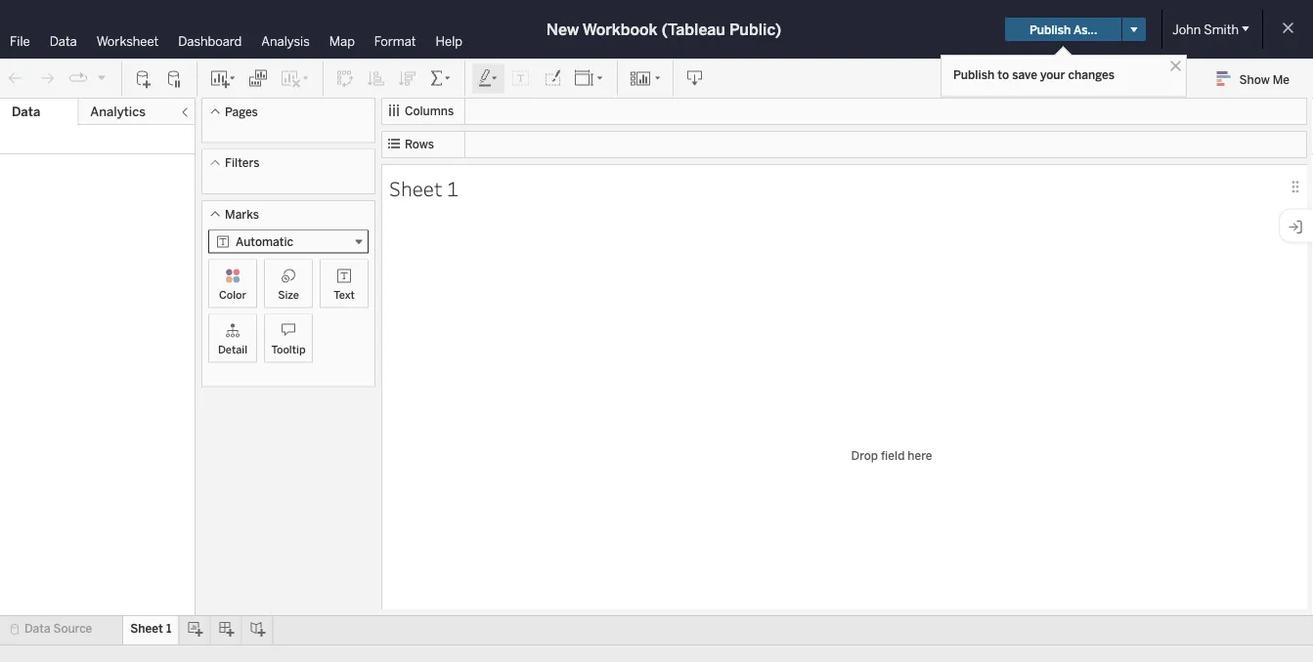 Task type: describe. For each thing, give the bounding box(es) containing it.
drop field here
[[851, 449, 932, 463]]

rows
[[405, 137, 434, 152]]

show
[[1239, 72, 1270, 86]]

help
[[436, 33, 463, 49]]

duplicate image
[[248, 69, 268, 88]]

columns
[[405, 104, 454, 118]]

size
[[278, 288, 299, 302]]

fit image
[[574, 69, 605, 88]]

publish for publish as...
[[1030, 22, 1071, 36]]

1 horizontal spatial sheet
[[389, 175, 443, 201]]

text
[[334, 288, 355, 302]]

john
[[1173, 22, 1201, 37]]

0 vertical spatial data
[[50, 33, 77, 49]]

publish as... button
[[1005, 18, 1122, 41]]

show labels image
[[511, 69, 531, 88]]

here
[[908, 449, 932, 463]]

sort ascending image
[[367, 69, 386, 88]]

marks
[[225, 207, 259, 221]]

show/hide cards image
[[630, 69, 661, 88]]

detail
[[218, 343, 247, 356]]

analysis
[[261, 33, 310, 49]]

color
[[219, 288, 246, 302]]

clear sheet image
[[280, 69, 311, 88]]

0 vertical spatial 1
[[447, 175, 459, 201]]

your
[[1040, 67, 1065, 82]]

1 vertical spatial data
[[12, 104, 40, 120]]

format workbook image
[[543, 69, 562, 88]]

replay animation image
[[96, 72, 108, 83]]

new
[[546, 20, 579, 39]]

show me
[[1239, 72, 1290, 86]]

new data source image
[[134, 69, 154, 88]]

tooltip
[[271, 343, 306, 356]]

publish for publish to save your changes
[[953, 67, 995, 82]]

analytics
[[90, 104, 146, 120]]

new worksheet image
[[209, 69, 237, 88]]

(tableau
[[662, 20, 725, 39]]

drop
[[851, 449, 878, 463]]

worksheet
[[97, 33, 159, 49]]

changes
[[1068, 67, 1115, 82]]

as...
[[1074, 22, 1097, 36]]

new workbook (tableau public)
[[546, 20, 781, 39]]



Task type: locate. For each thing, give the bounding box(es) containing it.
data
[[50, 33, 77, 49], [12, 104, 40, 120], [24, 622, 50, 637]]

data left source
[[24, 622, 50, 637]]

smith
[[1204, 22, 1239, 37]]

data source
[[24, 622, 92, 637]]

sort descending image
[[398, 69, 418, 88]]

sheet 1 right source
[[130, 622, 171, 637]]

replay animation image
[[68, 69, 88, 88]]

format
[[374, 33, 416, 49]]

publish inside button
[[1030, 22, 1071, 36]]

pause auto updates image
[[165, 69, 185, 88]]

to
[[998, 67, 1009, 82]]

sheet 1 down rows on the top left of page
[[389, 175, 459, 201]]

1 down columns
[[447, 175, 459, 201]]

publish
[[1030, 22, 1071, 36], [953, 67, 995, 82]]

sheet down rows on the top left of page
[[389, 175, 443, 201]]

file
[[10, 33, 30, 49]]

0 vertical spatial sheet
[[389, 175, 443, 201]]

1 horizontal spatial 1
[[447, 175, 459, 201]]

show me button
[[1208, 64, 1307, 94]]

john smith
[[1173, 22, 1239, 37]]

1 vertical spatial 1
[[166, 622, 171, 637]]

sheet
[[389, 175, 443, 201], [130, 622, 163, 637]]

highlight image
[[477, 69, 500, 88]]

collapse image
[[179, 107, 191, 118]]

data up replay animation icon
[[50, 33, 77, 49]]

filters
[[225, 156, 259, 170]]

field
[[881, 449, 905, 463]]

totals image
[[429, 69, 453, 88]]

publish to save your changes
[[953, 67, 1115, 82]]

0 vertical spatial sheet 1
[[389, 175, 459, 201]]

save
[[1012, 67, 1037, 82]]

source
[[53, 622, 92, 637]]

map
[[329, 33, 355, 49]]

1 vertical spatial sheet 1
[[130, 622, 171, 637]]

2 vertical spatial data
[[24, 622, 50, 637]]

0 vertical spatial publish
[[1030, 22, 1071, 36]]

0 horizontal spatial sheet
[[130, 622, 163, 637]]

publish left to
[[953, 67, 995, 82]]

publish as...
[[1030, 22, 1097, 36]]

sheet right source
[[130, 622, 163, 637]]

public)
[[729, 20, 781, 39]]

1
[[447, 175, 459, 201], [166, 622, 171, 637]]

download image
[[685, 69, 705, 88]]

data down undo icon
[[12, 104, 40, 120]]

1 right source
[[166, 622, 171, 637]]

workbook
[[582, 20, 658, 39]]

dashboard
[[178, 33, 242, 49]]

redo image
[[37, 69, 57, 88]]

close image
[[1166, 57, 1185, 75]]

1 horizontal spatial sheet 1
[[389, 175, 459, 201]]

swap rows and columns image
[[335, 69, 355, 88]]

me
[[1273, 72, 1290, 86]]

0 horizontal spatial publish
[[953, 67, 995, 82]]

sheet 1
[[389, 175, 459, 201], [130, 622, 171, 637]]

1 vertical spatial sheet
[[130, 622, 163, 637]]

0 horizontal spatial 1
[[166, 622, 171, 637]]

undo image
[[6, 69, 25, 88]]

publish left the as...
[[1030, 22, 1071, 36]]

1 horizontal spatial publish
[[1030, 22, 1071, 36]]

1 vertical spatial publish
[[953, 67, 995, 82]]

pages
[[225, 105, 258, 119]]

0 horizontal spatial sheet 1
[[130, 622, 171, 637]]



Task type: vqa. For each thing, say whether or not it's contained in the screenshot.
Swap Rows and Columns Image
yes



